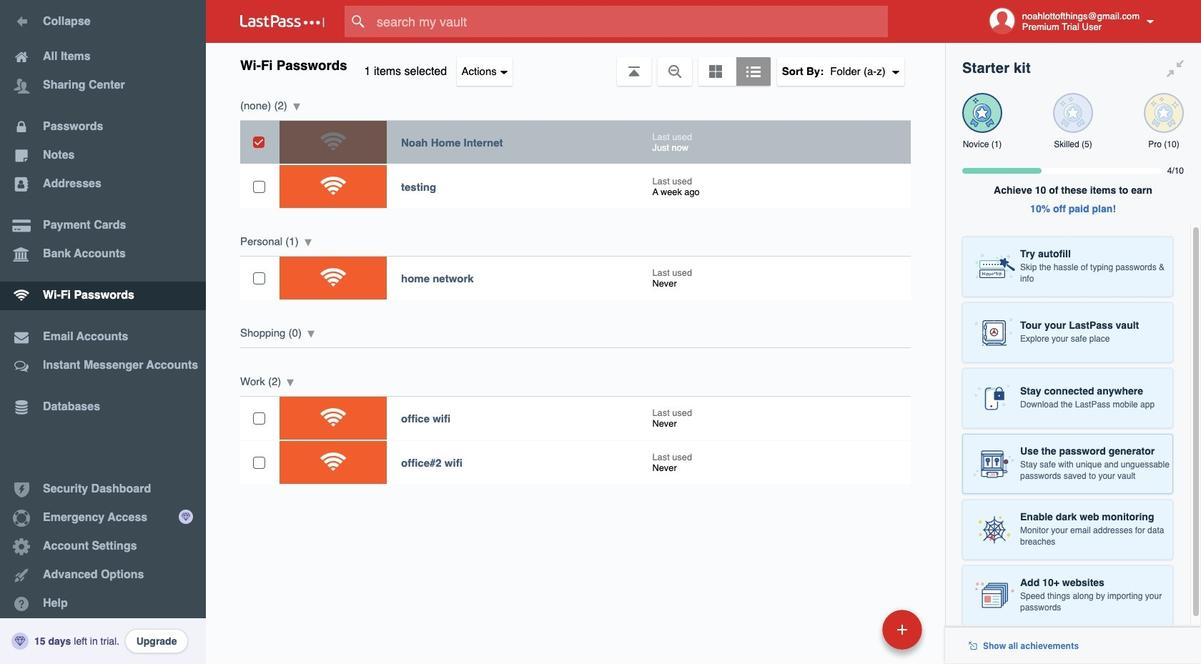 Task type: locate. For each thing, give the bounding box(es) containing it.
new item navigation
[[784, 606, 931, 664]]

Search search field
[[345, 6, 916, 37]]

vault options navigation
[[206, 43, 945, 86]]

new item element
[[784, 609, 927, 650]]



Task type: vqa. For each thing, say whether or not it's contained in the screenshot.
NEW ITEM element
yes



Task type: describe. For each thing, give the bounding box(es) containing it.
search my vault text field
[[345, 6, 916, 37]]

main navigation navigation
[[0, 0, 206, 664]]

lastpass image
[[240, 15, 325, 28]]



